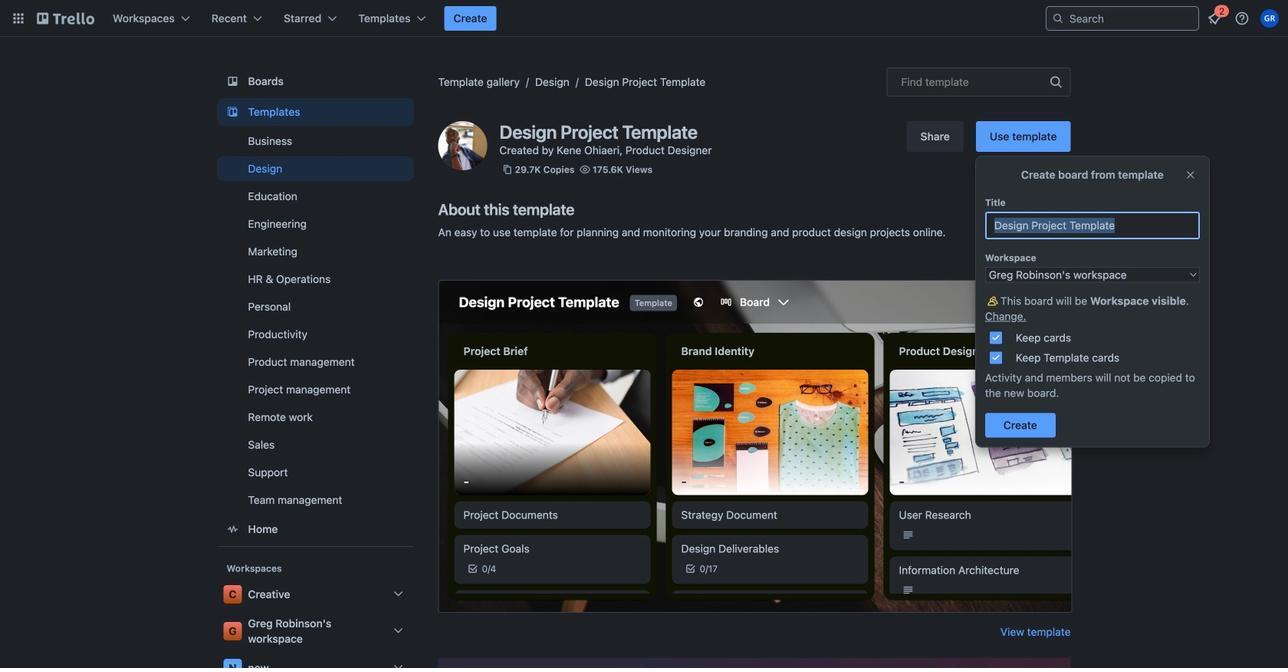 Task type: locate. For each thing, give the bounding box(es) containing it.
kene ohiaeri, product designer image
[[438, 121, 487, 170]]

sm image
[[985, 293, 1001, 309]]

search image
[[1052, 12, 1065, 25]]

back to home image
[[37, 6, 94, 31]]

home image
[[224, 520, 242, 538]]

open information menu image
[[1235, 11, 1250, 26]]

None field
[[887, 67, 1071, 97]]

2 notifications image
[[1206, 9, 1224, 28]]

primary element
[[0, 0, 1289, 37]]

None submit
[[985, 413, 1056, 438]]



Task type: vqa. For each thing, say whether or not it's contained in the screenshot.
Primary element
yes



Task type: describe. For each thing, give the bounding box(es) containing it.
Like "Publishing Calendar" for example… text field
[[985, 212, 1200, 239]]

Search field
[[1065, 8, 1199, 29]]

template board image
[[224, 103, 242, 121]]

board image
[[224, 72, 242, 91]]

greg robinson (gregrobinson96) image
[[1261, 9, 1279, 28]]



